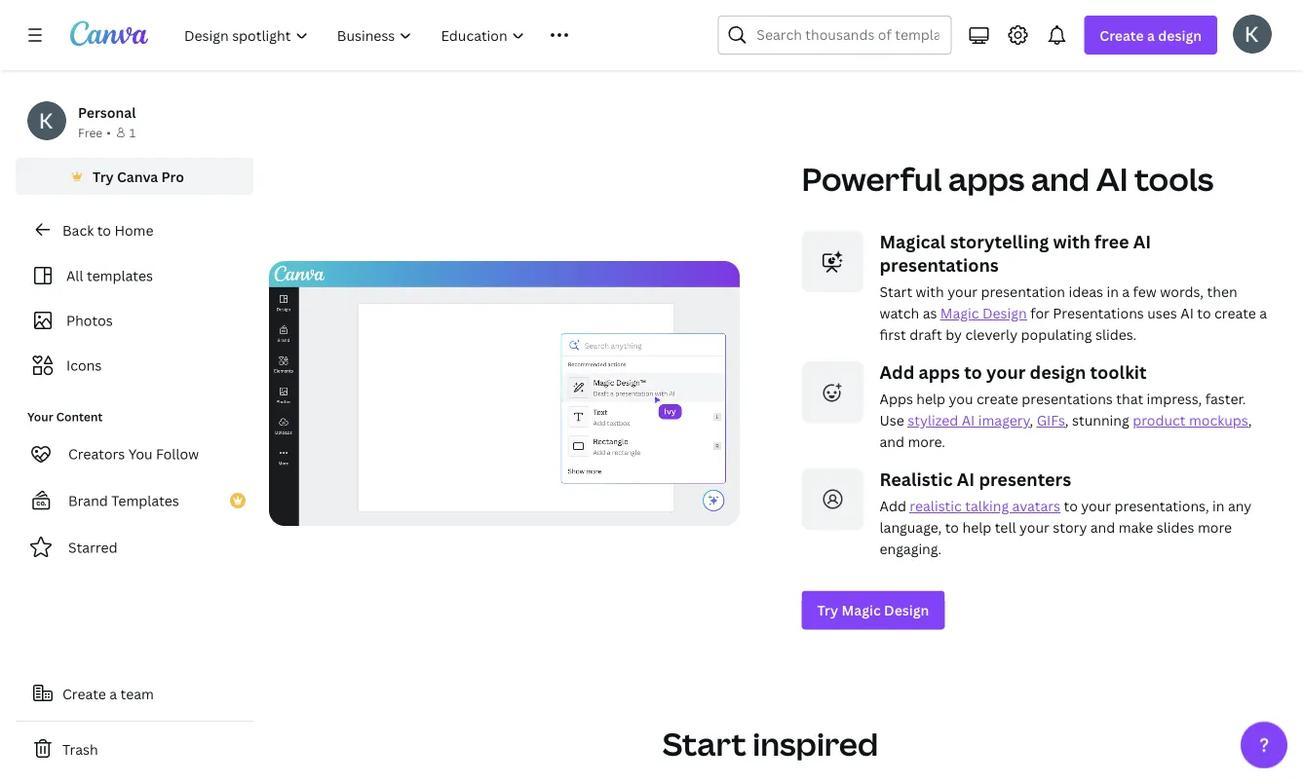 Task type: describe. For each thing, give the bounding box(es) containing it.
realistic talking avatars link
[[910, 497, 1061, 516]]

slides.
[[1096, 326, 1137, 344]]

create a design button
[[1084, 16, 1218, 55]]

ai left tools
[[1096, 157, 1128, 200]]

add apps to your design toolkit image
[[802, 361, 864, 424]]

product
[[1133, 411, 1186, 430]]

you
[[949, 390, 973, 408]]

add apps to your design toolkit
[[880, 361, 1147, 385]]

magical
[[880, 230, 946, 254]]

with inside start with your presentation ideas in a few words, then watch as
[[916, 283, 944, 301]]

stunning
[[1072, 411, 1130, 430]]

that
[[1116, 390, 1144, 408]]

templates
[[87, 267, 153, 285]]

to up story
[[1064, 497, 1078, 516]]

starred
[[68, 539, 118, 557]]

faster.
[[1206, 390, 1246, 408]]

ideas
[[1069, 283, 1104, 301]]

design inside dropdown button
[[1158, 26, 1202, 44]]

try magic design link
[[802, 591, 945, 630]]

uses
[[1148, 304, 1177, 323]]

your inside start with your presentation ideas in a few words, then watch as
[[948, 283, 978, 301]]

stylized ai imagery link
[[908, 411, 1030, 430]]

magical storytelling with free ai presentations image
[[802, 230, 864, 293]]

add for add realistic talking avatars
[[880, 497, 907, 516]]

apps
[[880, 390, 913, 408]]

brand templates link
[[16, 482, 253, 521]]

magic design
[[941, 304, 1027, 323]]

templates
[[111, 492, 179, 510]]

icons link
[[27, 347, 242, 384]]

•
[[107, 124, 111, 140]]

start for start with your presentation ideas in a few words, then watch as
[[880, 283, 913, 301]]

home
[[114, 221, 154, 239]]

create inside the apps help you create presentations that impress, faster. use
[[977, 390, 1019, 408]]

1 vertical spatial design
[[1030, 361, 1086, 385]]

a inside dropdown button
[[1147, 26, 1155, 44]]

in inside start with your presentation ideas in a few words, then watch as
[[1107, 283, 1119, 301]]

gifs
[[1037, 411, 1065, 430]]

icons
[[66, 356, 102, 375]]

your down "avatars"
[[1020, 519, 1050, 537]]

more
[[1198, 519, 1232, 537]]

follow
[[156, 445, 199, 464]]

stylized ai imagery , gifs , stunning product mockups
[[908, 411, 1248, 430]]

apps for powerful
[[949, 157, 1025, 200]]

try for try canva pro
[[93, 167, 114, 186]]

trash
[[62, 740, 98, 759]]

create for create a team
[[62, 685, 106, 703]]

back to home
[[62, 221, 154, 239]]

tools
[[1135, 157, 1214, 200]]

populating
[[1021, 326, 1092, 344]]

your
[[27, 409, 53, 425]]

add for add apps to your design toolkit
[[880, 361, 915, 385]]

content
[[56, 409, 103, 425]]

to inside for presentations uses ai to create a first draft by cleverly populating slides.
[[1197, 304, 1211, 323]]

realistic
[[910, 497, 962, 516]]

presentation
[[981, 283, 1066, 301]]

to up you
[[964, 361, 982, 385]]

1
[[130, 124, 136, 140]]

use
[[880, 411, 904, 430]]

presentations inside magical storytelling with free ai presentations
[[880, 253, 999, 277]]

back
[[62, 221, 94, 239]]

magic design link
[[941, 304, 1027, 323]]

trash link
[[16, 730, 253, 769]]

brand
[[68, 492, 108, 510]]

words,
[[1160, 283, 1204, 301]]

to right back
[[97, 221, 111, 239]]

language,
[[880, 519, 942, 537]]

pro
[[161, 167, 184, 186]]

apps for add
[[919, 361, 960, 385]]

create inside for presentations uses ai to create a first draft by cleverly populating slides.
[[1215, 304, 1256, 323]]

a inside for presentations uses ai to create a first draft by cleverly populating slides.
[[1260, 304, 1267, 323]]

presentations,
[[1115, 497, 1209, 516]]

, and more.
[[880, 411, 1252, 451]]

1 horizontal spatial magic
[[941, 304, 979, 323]]

creators you follow
[[68, 445, 199, 464]]

realistic ai presenters image
[[802, 468, 864, 531]]

presentations inside the apps help you create presentations that impress, faster. use
[[1022, 390, 1113, 408]]

powerful
[[802, 157, 942, 200]]

product mockups link
[[1133, 411, 1248, 430]]

you
[[128, 445, 153, 464]]

1 horizontal spatial design
[[983, 304, 1027, 323]]

powerful apps and ai tools
[[802, 157, 1214, 200]]

by
[[946, 326, 962, 344]]

all templates link
[[27, 257, 242, 294]]

a inside start with your presentation ideas in a few words, then watch as
[[1122, 283, 1130, 301]]

creators you follow link
[[16, 435, 253, 474]]

cleverly
[[966, 326, 1018, 344]]

all
[[66, 267, 83, 285]]

, inside , and more.
[[1248, 411, 1252, 430]]

engaging.
[[880, 540, 942, 559]]

kendall parks image
[[1233, 14, 1272, 53]]

slides
[[1157, 519, 1195, 537]]

as
[[923, 304, 937, 323]]

help inside to your presentations, in any language, to help tell your story and make slides more engaging.
[[963, 519, 992, 537]]

then
[[1207, 283, 1238, 301]]

for
[[1031, 304, 1050, 323]]

magical storytelling with free ai presentations
[[880, 230, 1151, 277]]

mockups
[[1189, 411, 1248, 430]]

impress,
[[1147, 390, 1202, 408]]

create a design
[[1100, 26, 1202, 44]]

magic inside try magic design link
[[842, 601, 881, 620]]

with inside magical storytelling with free ai presentations
[[1053, 230, 1091, 254]]



Task type: vqa. For each thing, say whether or not it's contained in the screenshot.
IN- on the right top
no



Task type: locate. For each thing, give the bounding box(es) containing it.
with left free
[[1053, 230, 1091, 254]]

avatars
[[1012, 497, 1061, 516]]

0 vertical spatial apps
[[949, 157, 1025, 200]]

in inside to your presentations, in any language, to help tell your story and make slides more engaging.
[[1213, 497, 1225, 516]]

tell
[[995, 519, 1016, 537]]

to down then at the right top
[[1197, 304, 1211, 323]]

canva
[[117, 167, 158, 186]]

start inside start with your presentation ideas in a few words, then watch as
[[880, 283, 913, 301]]

1 vertical spatial add
[[880, 497, 907, 516]]

1 vertical spatial try
[[817, 601, 838, 620]]

design left kendall parks icon
[[1158, 26, 1202, 44]]

help up stylized
[[917, 390, 946, 408]]

1 vertical spatial magic
[[842, 601, 881, 620]]

help down add realistic talking avatars
[[963, 519, 992, 537]]

and inside , and more.
[[880, 433, 905, 451]]

with
[[1053, 230, 1091, 254], [916, 283, 944, 301]]

0 vertical spatial start
[[880, 283, 913, 301]]

1 , from the left
[[1030, 411, 1034, 430]]

presentations up stylized ai imagery , gifs , stunning product mockups
[[1022, 390, 1113, 408]]

0 horizontal spatial ,
[[1030, 411, 1034, 430]]

0 vertical spatial try
[[93, 167, 114, 186]]

design
[[983, 304, 1027, 323], [884, 601, 929, 620]]

design
[[1158, 26, 1202, 44], [1030, 361, 1086, 385]]

your up magic design
[[948, 283, 978, 301]]

create for create a design
[[1100, 26, 1144, 44]]

add
[[880, 361, 915, 385], [880, 497, 907, 516]]

0 horizontal spatial try
[[93, 167, 114, 186]]

0 vertical spatial design
[[983, 304, 1027, 323]]

start inspired
[[663, 723, 879, 765]]

try canva pro button
[[16, 158, 253, 195]]

try inside button
[[93, 167, 114, 186]]

2 , from the left
[[1065, 411, 1069, 430]]

0 vertical spatial with
[[1053, 230, 1091, 254]]

0 horizontal spatial help
[[917, 390, 946, 408]]

1 vertical spatial start
[[663, 723, 746, 765]]

0 vertical spatial design
[[1158, 26, 1202, 44]]

try magic design
[[817, 601, 929, 620]]

0 horizontal spatial start
[[663, 723, 746, 765]]

photos
[[66, 311, 113, 330]]

0 vertical spatial magic
[[941, 304, 979, 323]]

in up presentations at the right top of page
[[1107, 283, 1119, 301]]

1 vertical spatial create
[[62, 685, 106, 703]]

talking
[[965, 497, 1009, 516]]

ai down words,
[[1181, 304, 1194, 323]]

any
[[1228, 497, 1252, 516]]

apps up you
[[919, 361, 960, 385]]

design up the apps help you create presentations that impress, faster. use
[[1030, 361, 1086, 385]]

presentations
[[1053, 304, 1144, 323]]

1 vertical spatial design
[[884, 601, 929, 620]]

1 horizontal spatial with
[[1053, 230, 1091, 254]]

1 vertical spatial and
[[880, 433, 905, 451]]

presentations up as
[[880, 253, 999, 277]]

2 horizontal spatial ,
[[1248, 411, 1252, 430]]

stylized
[[908, 411, 959, 430]]

photos link
[[27, 302, 242, 339]]

0 horizontal spatial design
[[884, 601, 929, 620]]

1 vertical spatial create
[[977, 390, 1019, 408]]

try for try magic design
[[817, 601, 838, 620]]

magic
[[941, 304, 979, 323], [842, 601, 881, 620]]

gifs link
[[1037, 411, 1065, 430]]

your down "cleverly"
[[987, 361, 1026, 385]]

0 horizontal spatial magic
[[842, 601, 881, 620]]

and down use
[[880, 433, 905, 451]]

1 vertical spatial in
[[1213, 497, 1225, 516]]

1 horizontal spatial help
[[963, 519, 992, 537]]

help inside the apps help you create presentations that impress, faster. use
[[917, 390, 946, 408]]

to down realistic
[[945, 519, 959, 537]]

start for start inspired
[[663, 723, 746, 765]]

0 horizontal spatial presentations
[[880, 253, 999, 277]]

your
[[948, 283, 978, 301], [987, 361, 1026, 385], [1081, 497, 1111, 516], [1020, 519, 1050, 537]]

presenters
[[979, 468, 1071, 492]]

starred link
[[16, 528, 253, 567]]

0 vertical spatial help
[[917, 390, 946, 408]]

realistic ai presenters
[[880, 468, 1071, 492]]

create up imagery
[[977, 390, 1019, 408]]

1 horizontal spatial start
[[880, 283, 913, 301]]

1 horizontal spatial in
[[1213, 497, 1225, 516]]

create
[[1215, 304, 1256, 323], [977, 390, 1019, 408]]

ai
[[1096, 157, 1128, 200], [1134, 230, 1151, 254], [1181, 304, 1194, 323], [962, 411, 975, 430], [957, 468, 975, 492]]

1 horizontal spatial create
[[1215, 304, 1256, 323]]

Search search field
[[757, 17, 939, 54]]

a
[[1147, 26, 1155, 44], [1122, 283, 1130, 301], [1260, 304, 1267, 323], [109, 685, 117, 703]]

add up apps
[[880, 361, 915, 385]]

few
[[1133, 283, 1157, 301]]

magic up by
[[941, 304, 979, 323]]

start
[[880, 283, 913, 301], [663, 723, 746, 765]]

add realistic talking avatars
[[880, 497, 1061, 516]]

apps
[[949, 157, 1025, 200], [919, 361, 960, 385]]

1 vertical spatial help
[[963, 519, 992, 537]]

try canva pro
[[93, 167, 184, 186]]

1 horizontal spatial presentations
[[1022, 390, 1113, 408]]

ai up add realistic talking avatars
[[957, 468, 975, 492]]

0 horizontal spatial with
[[916, 283, 944, 301]]

with up as
[[916, 283, 944, 301]]

in
[[1107, 283, 1119, 301], [1213, 497, 1225, 516]]

story
[[1053, 519, 1087, 537]]

all templates
[[66, 267, 153, 285]]

apps help you create presentations that impress, faster. use
[[880, 390, 1246, 430]]

storytelling
[[950, 230, 1049, 254]]

ai down you
[[962, 411, 975, 430]]

1 vertical spatial presentations
[[1022, 390, 1113, 408]]

ai right free
[[1134, 230, 1151, 254]]

and inside to your presentations, in any language, to help tell your story and make slides more engaging.
[[1091, 519, 1115, 537]]

1 horizontal spatial try
[[817, 601, 838, 620]]

2 add from the top
[[880, 497, 907, 516]]

0 horizontal spatial in
[[1107, 283, 1119, 301]]

creators
[[68, 445, 125, 464]]

create
[[1100, 26, 1144, 44], [62, 685, 106, 703]]

2 vertical spatial and
[[1091, 519, 1115, 537]]

1 horizontal spatial create
[[1100, 26, 1144, 44]]

3 , from the left
[[1248, 411, 1252, 430]]

free
[[78, 124, 103, 140]]

1 add from the top
[[880, 361, 915, 385]]

,
[[1030, 411, 1034, 430], [1065, 411, 1069, 430], [1248, 411, 1252, 430]]

for presentations uses ai to create a first draft by cleverly populating slides.
[[880, 304, 1267, 344]]

0 vertical spatial add
[[880, 361, 915, 385]]

to your presentations, in any language, to help tell your story and make slides more engaging.
[[880, 497, 1252, 559]]

0 vertical spatial presentations
[[880, 253, 999, 277]]

apps up 'storytelling'
[[949, 157, 1025, 200]]

None search field
[[718, 16, 952, 55]]

1 horizontal spatial design
[[1158, 26, 1202, 44]]

imagery
[[978, 411, 1030, 430]]

0 vertical spatial create
[[1100, 26, 1144, 44]]

top level navigation element
[[172, 16, 671, 55], [172, 16, 671, 55]]

team
[[120, 685, 154, 703]]

and up magical storytelling with free ai presentations
[[1031, 157, 1090, 200]]

0 vertical spatial and
[[1031, 157, 1090, 200]]

back to home link
[[16, 211, 253, 250]]

create a team button
[[16, 675, 253, 714]]

1 vertical spatial with
[[916, 283, 944, 301]]

0 vertical spatial in
[[1107, 283, 1119, 301]]

free •
[[78, 124, 111, 140]]

0 horizontal spatial design
[[1030, 361, 1086, 385]]

design up "cleverly"
[[983, 304, 1027, 323]]

1 horizontal spatial ,
[[1065, 411, 1069, 430]]

free
[[1095, 230, 1129, 254]]

0 vertical spatial create
[[1215, 304, 1256, 323]]

create inside button
[[62, 685, 106, 703]]

your up story
[[1081, 497, 1111, 516]]

personal
[[78, 103, 136, 121]]

toolkit
[[1090, 361, 1147, 385]]

in left any
[[1213, 497, 1225, 516]]

create down then at the right top
[[1215, 304, 1256, 323]]

ai inside for presentations uses ai to create a first draft by cleverly populating slides.
[[1181, 304, 1194, 323]]

make
[[1119, 519, 1154, 537]]

create inside dropdown button
[[1100, 26, 1144, 44]]

0 horizontal spatial create
[[977, 390, 1019, 408]]

1 vertical spatial apps
[[919, 361, 960, 385]]

realistic
[[880, 468, 953, 492]]

brand templates
[[68, 492, 179, 510]]

magic down "engaging."
[[842, 601, 881, 620]]

first
[[880, 326, 906, 344]]

draft
[[910, 326, 942, 344]]

create a team
[[62, 685, 154, 703]]

design down "engaging."
[[884, 601, 929, 620]]

0 horizontal spatial create
[[62, 685, 106, 703]]

add up language,
[[880, 497, 907, 516]]

and right story
[[1091, 519, 1115, 537]]

more.
[[908, 433, 946, 451]]

start with your presentation ideas in a few words, then watch as
[[880, 283, 1238, 323]]

try
[[93, 167, 114, 186], [817, 601, 838, 620]]

ai inside magical storytelling with free ai presentations
[[1134, 230, 1151, 254]]

watch
[[880, 304, 919, 323]]

a inside button
[[109, 685, 117, 703]]



